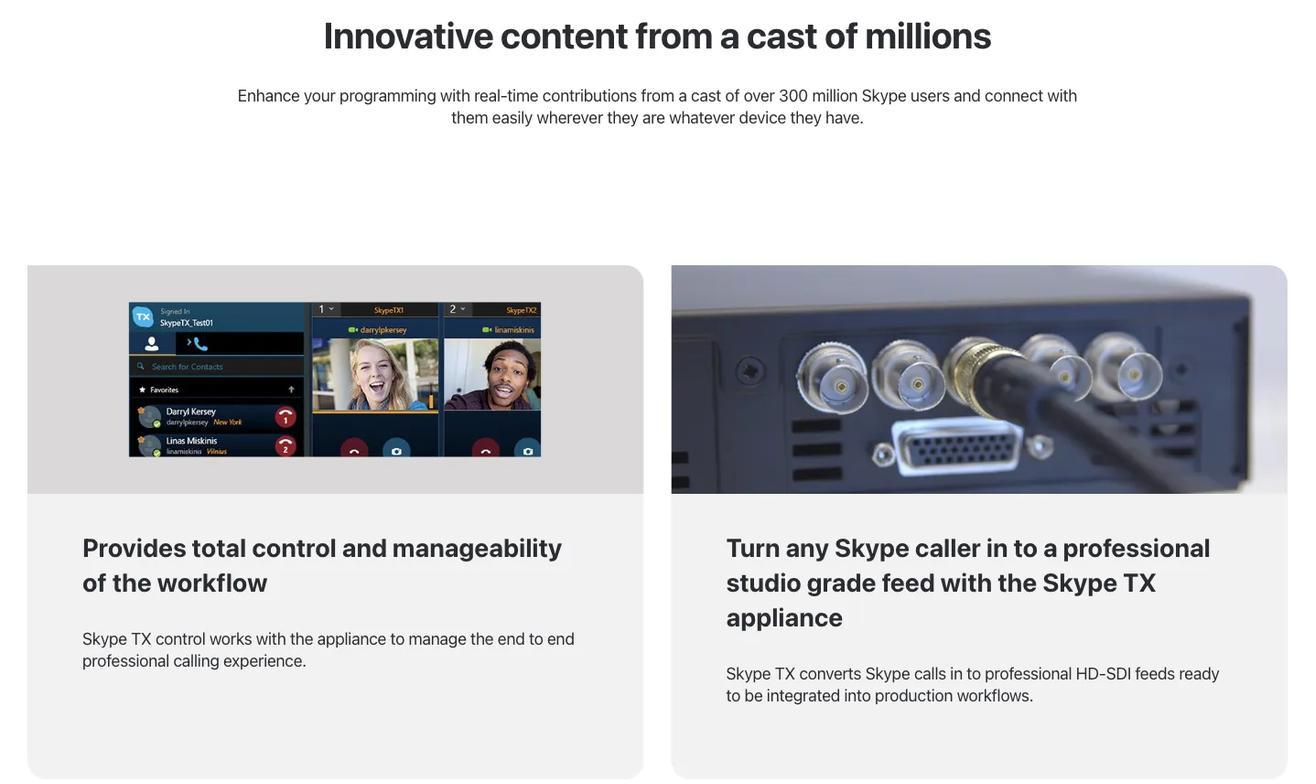 Task type: locate. For each thing, give the bounding box(es) containing it.
control inside skype tx control works with the appliance to manage the end to end professional calling experience.
[[155, 629, 206, 649]]

2 end from the left
[[547, 629, 575, 649]]

a
[[720, 13, 740, 56], [679, 85, 687, 105], [1044, 533, 1058, 563]]

skype inside skype tx control works with the appliance to manage the end to end professional calling experience.
[[82, 629, 127, 649]]

control for works
[[155, 629, 206, 649]]

calling
[[173, 651, 219, 671]]

to inside turn any skype caller in to a professional studio grade feed with the skype tx appliance
[[1014, 533, 1038, 563]]

tx inside turn any skype caller in to a professional studio grade feed with the skype tx appliance
[[1123, 568, 1157, 598]]

tx
[[1123, 568, 1157, 598], [131, 629, 152, 649], [775, 664, 796, 683]]

the inside turn any skype caller in to a professional studio grade feed with the skype tx appliance
[[998, 568, 1038, 598]]

innovative content from a cast of millions
[[324, 13, 992, 56]]

1 horizontal spatial end
[[547, 629, 575, 649]]

ready
[[1180, 664, 1220, 683]]

enhance your programming with real-time contributions from a cast of over 300 million skype users and connect with them easily wherever they are whatever device they have.
[[238, 85, 1078, 127]]

professional inside turn any skype caller in to a professional studio grade feed with the skype tx appliance
[[1063, 533, 1211, 563]]

have.
[[826, 107, 864, 127]]

with inside turn any skype caller in to a professional studio grade feed with the skype tx appliance
[[941, 568, 993, 598]]

1 horizontal spatial appliance
[[726, 602, 843, 633]]

1 vertical spatial of
[[725, 85, 740, 105]]

0 horizontal spatial control
[[155, 629, 206, 649]]

2 vertical spatial of
[[82, 568, 107, 598]]

2 vertical spatial tx
[[775, 664, 796, 683]]

0 vertical spatial a
[[720, 13, 740, 56]]

1 vertical spatial tx
[[131, 629, 152, 649]]

0 vertical spatial control
[[252, 533, 337, 563]]

time
[[507, 85, 539, 105]]

the
[[112, 568, 152, 598], [998, 568, 1038, 598], [290, 629, 313, 649], [471, 629, 494, 649]]

in right caller
[[987, 533, 1008, 563]]

millions
[[866, 13, 992, 56]]

of
[[825, 13, 858, 56], [725, 85, 740, 105], [82, 568, 107, 598]]

they
[[607, 107, 639, 127], [790, 107, 822, 127]]

0 horizontal spatial end
[[498, 629, 525, 649]]

cast
[[747, 13, 818, 56], [691, 85, 721, 105]]

tx inside skype tx control works with the appliance to manage the end to end professional calling experience.
[[131, 629, 152, 649]]

0 vertical spatial from
[[635, 13, 713, 56]]

with down caller
[[941, 568, 993, 598]]

into
[[844, 686, 871, 705]]

with up experience.
[[256, 629, 286, 649]]

1 horizontal spatial they
[[790, 107, 822, 127]]

2 horizontal spatial tx
[[1123, 568, 1157, 598]]

in
[[987, 533, 1008, 563], [951, 664, 963, 683]]

control for and
[[252, 533, 337, 563]]

0 horizontal spatial a
[[679, 85, 687, 105]]

caller
[[915, 533, 981, 563]]

from up enhance your programming with real-time contributions from a cast of over 300 million skype users and connect with them easily wherever they are whatever device they have.
[[635, 13, 713, 56]]

0 vertical spatial of
[[825, 13, 858, 56]]

professional inside skype tx control works with the appliance to manage the end to end professional calling experience.
[[82, 651, 169, 671]]

0 horizontal spatial tx
[[131, 629, 152, 649]]

control right total
[[252, 533, 337, 563]]

1 vertical spatial and
[[342, 533, 387, 563]]

2 horizontal spatial of
[[825, 13, 858, 56]]

provides total control and manageability of the workflow
[[82, 533, 562, 598]]

2 vertical spatial a
[[1044, 533, 1058, 563]]

1 vertical spatial cast
[[691, 85, 721, 105]]

of left over
[[725, 85, 740, 105]]

0 horizontal spatial they
[[607, 107, 639, 127]]

real-
[[474, 85, 507, 105]]

appliance down provides total control and manageability of the workflow
[[317, 629, 386, 649]]

1 horizontal spatial and
[[954, 85, 981, 105]]

workflows.
[[957, 686, 1034, 705]]

programming
[[340, 85, 436, 105]]

innovative
[[324, 13, 494, 56]]

works
[[210, 629, 252, 649]]

they left are
[[607, 107, 639, 127]]

professional inside skype tx converts skype calls in to professional hd-sdi feeds ready to be integrated into production workflows.
[[985, 664, 1072, 683]]

0 horizontal spatial in
[[951, 664, 963, 683]]

of for cast
[[825, 13, 858, 56]]

content
[[501, 13, 628, 56]]

skype inside enhance your programming with real-time contributions from a cast of over 300 million skype users and connect with them easily wherever they are whatever device they have.
[[862, 85, 907, 105]]

in inside turn any skype caller in to a professional studio grade feed with the skype tx appliance
[[987, 533, 1008, 563]]

of down provides
[[82, 568, 107, 598]]

provides
[[82, 533, 187, 563]]

skype
[[862, 85, 907, 105], [835, 533, 910, 563], [1043, 568, 1118, 598], [82, 629, 127, 649], [726, 664, 771, 683], [866, 664, 910, 683]]

1 they from the left
[[607, 107, 639, 127]]

control up calling
[[155, 629, 206, 649]]

in right the calls
[[951, 664, 963, 683]]

over
[[744, 85, 775, 105]]

of inside provides total control and manageability of the workflow
[[82, 568, 107, 598]]

appliance
[[726, 602, 843, 633], [317, 629, 386, 649]]

0 horizontal spatial appliance
[[317, 629, 386, 649]]

1 end from the left
[[498, 629, 525, 649]]

whatever
[[669, 107, 735, 127]]

of up million
[[825, 13, 858, 56]]

0 vertical spatial cast
[[747, 13, 818, 56]]

they down 300
[[790, 107, 822, 127]]

1 horizontal spatial tx
[[775, 664, 796, 683]]

0 horizontal spatial cast
[[691, 85, 721, 105]]

0 vertical spatial tx
[[1123, 568, 1157, 598]]

1 vertical spatial control
[[155, 629, 206, 649]]

1 horizontal spatial of
[[725, 85, 740, 105]]

appliance down studio
[[726, 602, 843, 633]]

0 vertical spatial in
[[987, 533, 1008, 563]]

are
[[643, 107, 665, 127]]

end
[[498, 629, 525, 649], [547, 629, 575, 649]]

cast up whatever
[[691, 85, 721, 105]]

with
[[440, 85, 470, 105], [1048, 85, 1078, 105], [941, 568, 993, 598], [256, 629, 286, 649]]

and
[[954, 85, 981, 105], [342, 533, 387, 563]]

with right connect
[[1048, 85, 1078, 105]]

total
[[192, 533, 247, 563]]

experience.
[[223, 651, 307, 671]]

300
[[779, 85, 808, 105]]

1 horizontal spatial control
[[252, 533, 337, 563]]

to
[[1014, 533, 1038, 563], [390, 629, 405, 649], [529, 629, 543, 649], [967, 664, 981, 683], [726, 686, 741, 705]]

1 vertical spatial from
[[641, 85, 675, 105]]

tx inside skype tx converts skype calls in to professional hd-sdi feeds ready to be integrated into production workflows.
[[775, 664, 796, 683]]

from up are
[[641, 85, 675, 105]]

from
[[635, 13, 713, 56], [641, 85, 675, 105]]

of for manageability
[[82, 568, 107, 598]]

cast up 300
[[747, 13, 818, 56]]

control
[[252, 533, 337, 563], [155, 629, 206, 649]]

1 vertical spatial in
[[951, 664, 963, 683]]

1 horizontal spatial cast
[[747, 13, 818, 56]]

0 horizontal spatial and
[[342, 533, 387, 563]]

turn any skype caller in to a professional studio grade feed with the skype tx appliance
[[726, 533, 1211, 633]]

be
[[745, 686, 763, 705]]

professional
[[1063, 533, 1211, 563], [82, 651, 169, 671], [985, 664, 1072, 683]]

appliance inside skype tx control works with the appliance to manage the end to end professional calling experience.
[[317, 629, 386, 649]]

0 horizontal spatial of
[[82, 568, 107, 598]]

control inside provides total control and manageability of the workflow
[[252, 533, 337, 563]]

2 horizontal spatial a
[[1044, 533, 1058, 563]]

device
[[739, 107, 786, 127]]

any
[[786, 533, 829, 563]]

0 vertical spatial and
[[954, 85, 981, 105]]

1 vertical spatial a
[[679, 85, 687, 105]]

1 horizontal spatial in
[[987, 533, 1008, 563]]



Task type: vqa. For each thing, say whether or not it's contained in the screenshot.
Skype. to the left
no



Task type: describe. For each thing, give the bounding box(es) containing it.
professional for turn any skype caller in to a professional studio grade feed with the skype tx appliance
[[1063, 533, 1211, 563]]

feeds
[[1135, 664, 1176, 683]]

of inside enhance your programming with real-time contributions from a cast of over 300 million skype users and connect with them easily wherever they are whatever device they have.
[[725, 85, 740, 105]]

enhance
[[238, 85, 300, 105]]

manage
[[409, 629, 467, 649]]

professional for skype tx converts skype calls in to professional hd-sdi feeds ready to be integrated into production workflows.
[[985, 664, 1072, 683]]

and inside enhance your programming with real-time contributions from a cast of over 300 million skype users and connect with them easily wherever they are whatever device they have.
[[954, 85, 981, 105]]

users
[[911, 85, 950, 105]]

grade
[[807, 568, 877, 598]]

a inside enhance your programming with real-time contributions from a cast of over 300 million skype users and connect with them easily wherever they are whatever device they have.
[[679, 85, 687, 105]]

connect
[[985, 85, 1044, 105]]

feed
[[882, 568, 935, 598]]

integrated
[[767, 686, 840, 705]]

wherever
[[537, 107, 603, 127]]

calls
[[914, 664, 947, 683]]

the inside provides total control and manageability of the workflow
[[112, 568, 152, 598]]

workflow
[[157, 568, 268, 598]]

skype tx converts skype calls in to professional hd-sdi feeds ready to be integrated into production workflows.
[[726, 664, 1220, 705]]

manageability
[[393, 533, 562, 563]]

tx for turn any skype caller in to a professional studio grade feed with the skype tx appliance
[[775, 664, 796, 683]]

turn
[[726, 533, 780, 563]]

cast inside enhance your programming with real-time contributions from a cast of over 300 million skype users and connect with them easily wherever they are whatever device they have.
[[691, 85, 721, 105]]

easily
[[492, 107, 533, 127]]

them
[[451, 107, 488, 127]]

and inside provides total control and manageability of the workflow
[[342, 533, 387, 563]]

production
[[875, 686, 953, 705]]

with up them
[[440, 85, 470, 105]]

2 they from the left
[[790, 107, 822, 127]]

a inside turn any skype caller in to a professional studio grade feed with the skype tx appliance
[[1044, 533, 1058, 563]]

in inside skype tx converts skype calls in to professional hd-sdi feeds ready to be integrated into production workflows.
[[951, 664, 963, 683]]

from inside enhance your programming with real-time contributions from a cast of over 300 million skype users and connect with them easily wherever they are whatever device they have.
[[641, 85, 675, 105]]

skype tx control works with the appliance to manage the end to end professional calling experience.
[[82, 629, 575, 671]]

million
[[812, 85, 858, 105]]

contributions
[[543, 85, 637, 105]]

studio
[[726, 568, 802, 598]]

sdi
[[1106, 664, 1132, 683]]

hd-
[[1076, 664, 1106, 683]]

appliance inside turn any skype caller in to a professional studio grade feed with the skype tx appliance
[[726, 602, 843, 633]]

your
[[304, 85, 336, 105]]

1 horizontal spatial a
[[720, 13, 740, 56]]

converts
[[800, 664, 862, 683]]

with inside skype tx control works with the appliance to manage the end to end professional calling experience.
[[256, 629, 286, 649]]

tx for provides total control and manageability of the workflow
[[131, 629, 152, 649]]



